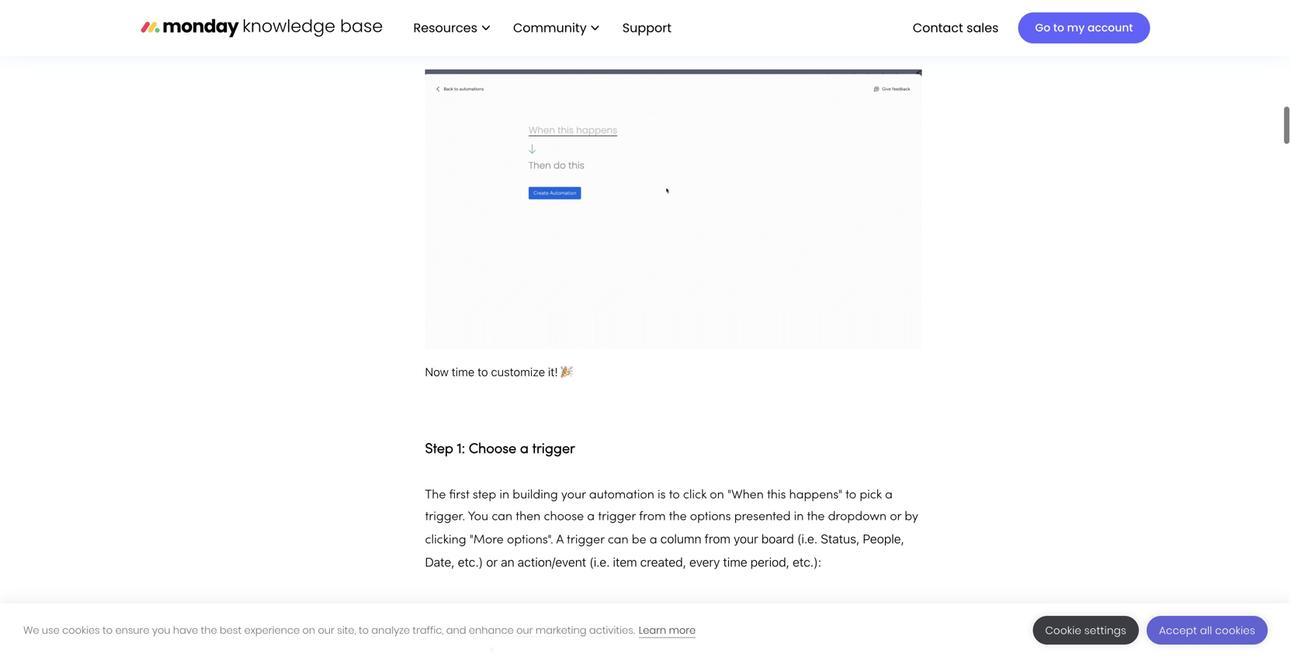 Task type: vqa. For each thing, say whether or not it's contained in the screenshot.
the topmost AND
yes



Task type: locate. For each thing, give the bounding box(es) containing it.
and
[[750, 15, 770, 29], [446, 624, 466, 638]]

trigger up the building
[[532, 443, 575, 456]]

you
[[468, 511, 488, 523]]

(i.e.
[[797, 532, 818, 546], [589, 555, 610, 570]]

0 vertical spatial your
[[561, 490, 586, 501]]

0 horizontal spatial (i.e.
[[589, 555, 610, 570]]

your up choose
[[561, 490, 586, 501]]

community
[[513, 19, 587, 36]]

can left the be
[[608, 535, 629, 546]]

0 horizontal spatial or
[[486, 555, 498, 570]]

1 vertical spatial click
[[683, 490, 707, 501]]

1 vertical spatial in
[[794, 511, 804, 523]]

cookies for all
[[1215, 624, 1255, 638]]

cpt2112011616 1017x432.gif image
[[425, 587, 922, 658]]

learn
[[639, 624, 666, 638]]

or inside column from your board (i.e. status, people, date, etc.) or an action/event (i.e. item created, every time period, etc.):
[[486, 555, 498, 570]]

"more
[[470, 535, 504, 546]]

our
[[318, 624, 334, 638], [516, 624, 533, 638]]

this up 'center'
[[724, 0, 743, 6]]

automations
[[642, 15, 709, 29]]

the up the column
[[669, 511, 687, 523]]

1 vertical spatial or
[[486, 555, 498, 570]]

0 vertical spatial click
[[540, 17, 564, 29]]

and inside automations center and then select "create custom automation" as so:
[[750, 15, 770, 29]]

or
[[890, 511, 901, 523], [486, 555, 498, 570]]

(i.e. left item in the bottom left of the page
[[589, 555, 610, 570]]

your inside column from your board (i.e. status, people, date, etc.) or an action/event (i.e. item created, every time period, etc.):
[[734, 532, 758, 546]]

select
[[800, 15, 832, 29]]

cookie settings
[[1045, 624, 1127, 638]]

1 vertical spatial then
[[516, 511, 541, 523]]

dropdown
[[828, 511, 887, 523]]

2 cookies from the left
[[1215, 624, 1255, 638]]

on up options
[[710, 490, 724, 501]]

etc.):
[[793, 555, 822, 570]]

so:
[[508, 38, 523, 51]]

then down on!). on the top right of the page
[[773, 15, 797, 29]]

pick
[[860, 490, 882, 501]]

support link
[[615, 15, 684, 41], [622, 19, 676, 36]]

0 horizontal spatial in
[[500, 490, 509, 501]]

your down presented
[[734, 532, 758, 546]]

time inside column from your board (i.e. status, people, date, etc.) or an action/event (i.e. item created, every time period, etc.):
[[723, 555, 747, 570]]

our left site,
[[318, 624, 334, 638]]

a
[[897, 0, 905, 6], [520, 443, 529, 456], [885, 490, 893, 501], [587, 511, 595, 523], [650, 535, 657, 546]]

1 horizontal spatial custom
[[878, 15, 917, 29]]

1 horizontal spatial on
[[710, 490, 724, 501]]

this inside the first step in building your automation is to click on "when this happens" to pick a trigger. you can then choose a trigger from the options presented in the dropdown or by clicking "more options". a trigger can be a
[[767, 490, 786, 501]]

0 vertical spatial can
[[492, 511, 512, 523]]

1 vertical spatial and
[[446, 624, 466, 638]]

resources
[[413, 19, 477, 36]]

or left by
[[890, 511, 901, 523]]

2 our from the left
[[516, 624, 533, 638]]

your inside the first step in building your automation is to click on "when this happens" to pick a trigger. you can then choose a trigger from the options presented in the dropdown or by clicking "more options". a trigger can be a
[[561, 490, 586, 501]]

0 horizontal spatial then
[[516, 511, 541, 523]]

1 horizontal spatial time
[[723, 555, 747, 570]]

0 horizontal spatial this
[[724, 0, 743, 6]]

sales
[[967, 19, 999, 36]]

2 vertical spatial trigger
[[567, 535, 605, 546]]

and right traffic,
[[446, 624, 466, 638]]

0 vertical spatial on
[[710, 490, 724, 501]]

in right step
[[500, 490, 509, 501]]

the
[[622, 17, 639, 29], [669, 511, 687, 523], [807, 511, 825, 523], [201, 624, 217, 638]]

dialog
[[0, 604, 1291, 658]]

0 horizontal spatial click
[[540, 17, 564, 29]]

1 horizontal spatial then
[[773, 15, 797, 29]]

trigger right a
[[567, 535, 605, 546]]

from down options
[[705, 532, 731, 546]]

then
[[773, 15, 797, 29], [516, 511, 541, 523]]

main element
[[398, 0, 1150, 56]]

custom
[[878, 15, 917, 29], [425, 17, 466, 29]]

0 horizontal spatial cookies
[[62, 624, 100, 638]]

click up options
[[683, 490, 707, 501]]

on right 'experience'
[[302, 624, 315, 638]]

0 vertical spatial in
[[500, 490, 509, 501]]

1 horizontal spatial cookies
[[1215, 624, 1255, 638]]

cookies inside button
[[1215, 624, 1255, 638]]

dialog containing cookie settings
[[0, 604, 1291, 658]]

choose
[[469, 443, 516, 456]]

list
[[398, 0, 684, 56]]

go to my account link
[[1018, 12, 1150, 43]]

custom inside we'll show this later on!). to begin adding a custom automation, click to access the
[[425, 17, 466, 29]]

on inside the first step in building your automation is to click on "when this happens" to pick a trigger. you can then choose a trigger from the options presented in the dropdown or by clicking "more options". a trigger can be a
[[710, 490, 724, 501]]

we'll show this later on!). to begin adding a custom automation, click to access the
[[425, 0, 905, 29]]

0 vertical spatial and
[[750, 15, 770, 29]]

our right enhance
[[516, 624, 533, 638]]

this inside we'll show this later on!). to begin adding a custom automation, click to access the
[[724, 0, 743, 6]]

your
[[561, 490, 586, 501], [734, 532, 758, 546]]

click
[[540, 17, 564, 29], [683, 490, 707, 501]]

we
[[23, 624, 39, 638]]

0 vertical spatial then
[[773, 15, 797, 29]]

best
[[220, 624, 242, 638]]

or left the an at bottom
[[486, 555, 498, 570]]

cookies right use
[[62, 624, 100, 638]]

account
[[1088, 20, 1133, 35]]

1 our from the left
[[318, 624, 334, 638]]

time
[[452, 365, 475, 379], [723, 555, 747, 570]]

in down happens"
[[794, 511, 804, 523]]

1 horizontal spatial or
[[890, 511, 901, 523]]

1 horizontal spatial (i.e.
[[797, 532, 818, 546]]

column from your board (i.e. status, people, date, etc.) or an action/event (i.e. item created, every time period, etc.):
[[425, 532, 904, 570]]

happens"
[[789, 490, 842, 501]]

this up presented
[[767, 490, 786, 501]]

then down the building
[[516, 511, 541, 523]]

column
[[660, 532, 702, 546]]

action/event
[[518, 555, 586, 570]]

0 vertical spatial this
[[724, 0, 743, 6]]

cookies right "all"
[[1215, 624, 1255, 638]]

the right access
[[622, 17, 639, 29]]

0 horizontal spatial time
[[452, 365, 475, 379]]

trigger down automation
[[598, 511, 636, 523]]

1 vertical spatial (i.e.
[[589, 555, 610, 570]]

1 horizontal spatial and
[[750, 15, 770, 29]]

1 horizontal spatial can
[[608, 535, 629, 546]]

experience
[[244, 624, 300, 638]]

to left access
[[567, 17, 578, 29]]

click inside we'll show this later on!). to begin adding a custom automation, click to access the
[[540, 17, 564, 29]]

0 horizontal spatial from
[[639, 511, 666, 523]]

be
[[632, 535, 646, 546]]

the down happens"
[[807, 511, 825, 523]]

etc.)
[[458, 555, 483, 570]]

status,
[[821, 532, 860, 546]]

from down 'is'
[[639, 511, 666, 523]]

1 vertical spatial time
[[723, 555, 747, 570]]

0 vertical spatial trigger
[[532, 443, 575, 456]]

0 horizontal spatial on
[[302, 624, 315, 638]]

(i.e. up etc.):
[[797, 532, 818, 546]]

1 cookies from the left
[[62, 624, 100, 638]]

custom down adding
[[878, 15, 917, 29]]

to left customize
[[478, 365, 488, 379]]

accept all cookies button
[[1147, 616, 1268, 645]]

and down later at right top
[[750, 15, 770, 29]]

1 vertical spatial your
[[734, 532, 758, 546]]

1 vertical spatial on
[[302, 624, 315, 638]]

it!
[[548, 365, 558, 379]]

1 horizontal spatial this
[[767, 490, 786, 501]]

1 vertical spatial from
[[705, 532, 731, 546]]

is
[[658, 490, 666, 501]]

0 horizontal spatial and
[[446, 624, 466, 638]]

options
[[690, 511, 731, 523]]

on!).
[[775, 0, 799, 6]]

1 vertical spatial this
[[767, 490, 786, 501]]

cookies
[[62, 624, 100, 638], [1215, 624, 1255, 638]]

item
[[613, 555, 637, 570]]

to
[[567, 17, 578, 29], [1053, 20, 1064, 35], [478, 365, 488, 379], [669, 490, 680, 501], [846, 490, 857, 501], [102, 624, 113, 638], [359, 624, 369, 638]]

click left access
[[540, 17, 564, 29]]

can right you on the left bottom of the page
[[492, 511, 512, 523]]

then inside automations center and then select "create custom automation" as so:
[[773, 15, 797, 29]]

now
[[425, 365, 449, 379]]

1 horizontal spatial from
[[705, 532, 731, 546]]

0 horizontal spatial our
[[318, 624, 334, 638]]

1 horizontal spatial your
[[734, 532, 758, 546]]

0 vertical spatial or
[[890, 511, 901, 523]]

automation
[[589, 490, 654, 501]]

to right 'is'
[[669, 490, 680, 501]]

on
[[710, 490, 724, 501], [302, 624, 315, 638]]

1 horizontal spatial our
[[516, 624, 533, 638]]

this
[[724, 0, 743, 6], [767, 490, 786, 501]]

board
[[761, 532, 794, 546]]

0 horizontal spatial custom
[[425, 17, 466, 29]]

time right every
[[723, 555, 747, 570]]

to left ensure
[[102, 624, 113, 638]]

0 horizontal spatial your
[[561, 490, 586, 501]]

later
[[746, 0, 772, 6]]

automations article new layout.gif image
[[425, 69, 922, 349]]

0 vertical spatial from
[[639, 511, 666, 523]]

time right now on the bottom
[[452, 365, 475, 379]]

analyze
[[371, 624, 410, 638]]

center
[[712, 15, 747, 29]]

the left best at the bottom left
[[201, 624, 217, 638]]

custom inside automations center and then select "create custom automation" as so:
[[878, 15, 917, 29]]

presented
[[734, 511, 791, 523]]

to right go on the right
[[1053, 20, 1064, 35]]

0 vertical spatial time
[[452, 365, 475, 379]]

1 horizontal spatial click
[[683, 490, 707, 501]]

custom up automation"
[[425, 17, 466, 29]]



Task type: describe. For each thing, give the bounding box(es) containing it.
a inside we'll show this later on!). to begin adding a custom automation, click to access the
[[897, 0, 905, 6]]

have
[[173, 624, 198, 638]]

people,
[[863, 532, 904, 546]]

cookie
[[1045, 624, 1082, 638]]

to inside we'll show this later on!). to begin adding a custom automation, click to access the
[[567, 17, 578, 29]]

period,
[[751, 555, 790, 570]]

step
[[425, 443, 453, 456]]

we'll
[[664, 0, 688, 6]]

the
[[425, 490, 446, 501]]

click inside the first step in building your automation is to click on "when this happens" to pick a trigger. you can then choose a trigger from the options presented in the dropdown or by clicking "more options". a trigger can be a
[[683, 490, 707, 501]]

to left pick
[[846, 490, 857, 501]]

go to my account
[[1035, 20, 1133, 35]]

my
[[1067, 20, 1085, 35]]

to inside main element
[[1053, 20, 1064, 35]]

"when
[[727, 490, 764, 501]]

1 horizontal spatial in
[[794, 511, 804, 523]]

adding
[[854, 0, 894, 6]]

the first step in building your automation is to click on "when this happens" to pick a trigger. you can then choose a trigger from the options presented in the dropdown or by clicking "more options". a trigger can be a
[[425, 490, 918, 546]]

all
[[1200, 624, 1212, 638]]

accept
[[1159, 624, 1197, 638]]

customize
[[491, 365, 545, 379]]

accept all cookies
[[1159, 624, 1255, 638]]

date,
[[425, 555, 455, 570]]

community link
[[505, 15, 607, 41]]

every
[[689, 555, 720, 570]]

building
[[513, 490, 558, 501]]

trigger.
[[425, 511, 465, 523]]

step 1: choose a trigger
[[425, 443, 575, 456]]

activities.
[[589, 624, 635, 638]]

go
[[1035, 20, 1051, 35]]

0 vertical spatial (i.e.
[[797, 532, 818, 546]]

"create
[[835, 15, 875, 29]]

options".
[[507, 535, 553, 546]]

enhance
[[469, 624, 514, 638]]

on for our
[[302, 624, 315, 638]]

a
[[556, 535, 564, 546]]

contact sales link
[[905, 15, 1007, 41]]

then inside the first step in building your automation is to click on "when this happens" to pick a trigger. you can then choose a trigger from the options presented in the dropdown or by clicking "more options". a trigger can be a
[[516, 511, 541, 523]]

to
[[802, 0, 815, 6]]

access
[[581, 17, 618, 29]]

now time to customize it! 🎉
[[425, 365, 573, 379]]

by
[[905, 511, 918, 523]]

automations center and then select "create custom automation" as so:
[[425, 15, 917, 51]]

and inside dialog
[[446, 624, 466, 638]]

traffic,
[[413, 624, 444, 638]]

the inside we'll show this later on!). to begin adding a custom automation, click to access the
[[622, 17, 639, 29]]

1 vertical spatial can
[[608, 535, 629, 546]]

contact sales
[[913, 19, 999, 36]]

monday.com logo image
[[141, 11, 382, 44]]

use
[[42, 624, 60, 638]]

1 vertical spatial trigger
[[598, 511, 636, 523]]

more
[[669, 624, 696, 638]]

automation"
[[425, 38, 490, 51]]

or inside the first step in building your automation is to click on "when this happens" to pick a trigger. you can then choose a trigger from the options presented in the dropdown or by clicking "more options". a trigger can be a
[[890, 511, 901, 523]]

marketing
[[536, 624, 587, 638]]

you
[[152, 624, 170, 638]]

contact
[[913, 19, 963, 36]]

we use cookies to ensure you have the best experience on our site, to analyze traffic, and enhance our marketing activities. learn more
[[23, 624, 696, 638]]

created,
[[640, 555, 686, 570]]

show
[[692, 0, 721, 6]]

an
[[501, 555, 515, 570]]

support
[[622, 19, 672, 36]]

cookie settings button
[[1033, 616, 1139, 645]]

choose
[[544, 511, 584, 523]]

learn more link
[[639, 624, 696, 639]]

from inside the first step in building your automation is to click on "when this happens" to pick a trigger. you can then choose a trigger from the options presented in the dropdown or by clicking "more options". a trigger can be a
[[639, 511, 666, 523]]

1:
[[457, 443, 465, 456]]

on for "when
[[710, 490, 724, 501]]

automation,
[[469, 17, 537, 29]]

first
[[449, 490, 469, 501]]

clicking
[[425, 535, 466, 546]]

resources link
[[406, 15, 498, 41]]

begin
[[818, 0, 850, 6]]

as
[[492, 38, 505, 51]]

settings
[[1084, 624, 1127, 638]]

cookies for use
[[62, 624, 100, 638]]

list containing resources
[[398, 0, 684, 56]]

ensure
[[115, 624, 149, 638]]

🎉
[[561, 365, 573, 379]]

step
[[473, 490, 496, 501]]

to right site,
[[359, 624, 369, 638]]

site,
[[337, 624, 356, 638]]

from inside column from your board (i.e. status, people, date, etc.) or an action/event (i.e. item created, every time period, etc.):
[[705, 532, 731, 546]]

0 horizontal spatial can
[[492, 511, 512, 523]]



